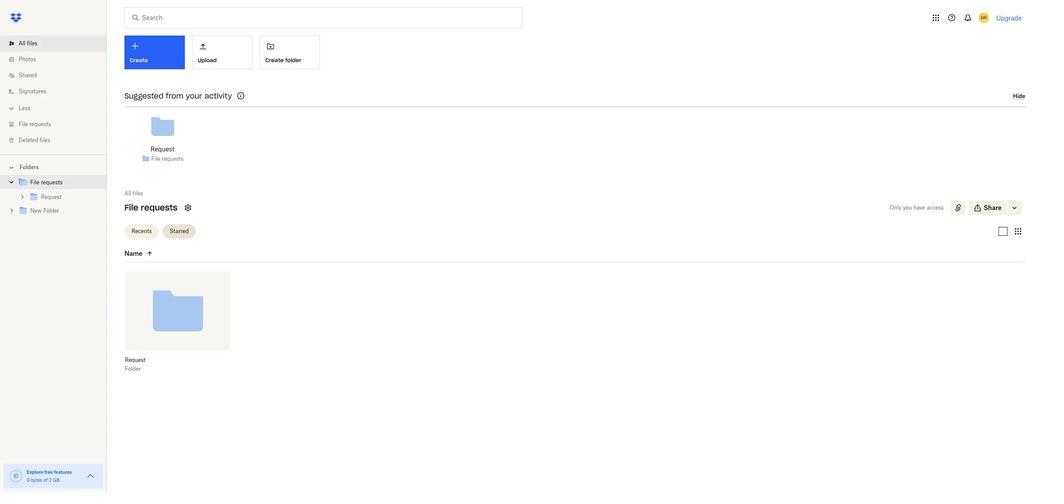 Task type: vqa. For each thing, say whether or not it's contained in the screenshot.
The Folder Settings icon at the top left of page
yes



Task type: locate. For each thing, give the bounding box(es) containing it.
2 vertical spatial files
[[133, 190, 143, 197]]

0 horizontal spatial files
[[27, 40, 37, 47]]

1 vertical spatial files
[[40, 137, 50, 144]]

starred
[[170, 228, 189, 234]]

request inside row
[[125, 357, 146, 364]]

have
[[914, 204, 925, 211]]

all files list item
[[0, 36, 107, 52]]

deleted
[[19, 137, 38, 144]]

all files up the photos
[[19, 40, 37, 47]]

suggested from your activity
[[124, 92, 232, 100]]

1 horizontal spatial create
[[265, 57, 284, 63]]

features
[[54, 470, 72, 475]]

starred button
[[163, 224, 196, 238]]

all up recents button
[[124, 190, 131, 197]]

1 vertical spatial all
[[124, 190, 131, 197]]

folder inside request folder
[[125, 366, 141, 373]]

folder inside new folder link
[[43, 208, 59, 214]]

Search in folder "Dropbox" text field
[[142, 13, 504, 23]]

list
[[0, 30, 107, 155]]

0 vertical spatial files
[[27, 40, 37, 47]]

0 vertical spatial request link
[[150, 144, 175, 154]]

all up the photos
[[19, 40, 25, 47]]

1 vertical spatial request
[[41, 194, 62, 200]]

1 horizontal spatial all files
[[124, 190, 143, 197]]

all files link
[[7, 36, 107, 52], [124, 189, 143, 198]]

create for create folder
[[265, 57, 284, 63]]

1 horizontal spatial folder
[[125, 366, 141, 373]]

1 horizontal spatial request
[[125, 357, 146, 364]]

signatures link
[[7, 84, 107, 100]]

create
[[265, 57, 284, 63], [130, 57, 148, 64]]

folder
[[285, 57, 301, 63]]

file requests
[[19, 121, 51, 128], [151, 155, 184, 162], [30, 179, 63, 186], [124, 203, 178, 213]]

files up the photos
[[27, 40, 37, 47]]

files inside all files "list item"
[[27, 40, 37, 47]]

share button
[[969, 201, 1007, 215]]

0 vertical spatial file requests link
[[7, 116, 107, 132]]

deleted files link
[[7, 132, 107, 148]]

0 vertical spatial all files
[[19, 40, 37, 47]]

create folder
[[265, 57, 301, 63]]

0 horizontal spatial request link
[[28, 192, 100, 204]]

0 horizontal spatial folder
[[43, 208, 59, 214]]

create left folder at the left top of page
[[265, 57, 284, 63]]

0 horizontal spatial all files
[[19, 40, 37, 47]]

group
[[0, 174, 107, 225]]

0 vertical spatial all
[[19, 40, 25, 47]]

folder right the new
[[43, 208, 59, 214]]

activity
[[205, 92, 232, 100]]

0 horizontal spatial all files link
[[7, 36, 107, 52]]

less image
[[7, 104, 16, 113]]

photos link
[[7, 52, 107, 68]]

0 horizontal spatial all
[[19, 40, 25, 47]]

folder
[[43, 208, 59, 214], [125, 366, 141, 373]]

hide button
[[1013, 93, 1025, 100]]

create for create
[[130, 57, 148, 64]]

2 horizontal spatial request
[[150, 145, 175, 153]]

access
[[927, 204, 944, 211]]

2 horizontal spatial files
[[133, 190, 143, 197]]

requests
[[29, 121, 51, 128], [162, 155, 184, 162], [41, 179, 63, 186], [141, 203, 178, 213]]

files inside deleted files link
[[40, 137, 50, 144]]

gr
[[981, 15, 987, 20]]

1 horizontal spatial request link
[[150, 144, 175, 154]]

your
[[186, 92, 202, 100]]

files right deleted at the left of the page
[[40, 137, 50, 144]]

only
[[890, 204, 902, 211]]

0 horizontal spatial create
[[130, 57, 148, 64]]

create up suggested
[[130, 57, 148, 64]]

new
[[30, 208, 42, 214]]

recents button
[[124, 224, 159, 238]]

1 vertical spatial all files link
[[124, 189, 143, 198]]

folder down request button
[[125, 366, 141, 373]]

upload
[[198, 57, 217, 63]]

0 vertical spatial all files link
[[7, 36, 107, 52]]

all files
[[19, 40, 37, 47], [124, 190, 143, 197]]

all inside "list item"
[[19, 40, 25, 47]]

1 horizontal spatial files
[[40, 137, 50, 144]]

create button
[[124, 36, 185, 69]]

file requests link
[[7, 116, 107, 132], [151, 154, 184, 163], [18, 177, 100, 189]]

files up recents
[[133, 190, 143, 197]]

quota usage element
[[9, 469, 23, 484]]

you
[[903, 204, 912, 211]]

folders button
[[0, 160, 107, 174]]

request button
[[125, 357, 211, 364]]

all files link up recents
[[124, 189, 143, 198]]

0 horizontal spatial request
[[41, 194, 62, 200]]

2 vertical spatial request
[[125, 357, 146, 364]]

request link
[[150, 144, 175, 154], [28, 192, 100, 204]]

free
[[44, 470, 53, 475]]

all files link up shared link
[[7, 36, 107, 52]]

0 vertical spatial folder
[[43, 208, 59, 214]]

request folder
[[125, 357, 146, 373]]

request
[[150, 145, 175, 153], [41, 194, 62, 200], [125, 357, 146, 364]]

dropbox image
[[7, 9, 25, 27]]

1 vertical spatial request link
[[28, 192, 100, 204]]

files
[[27, 40, 37, 47], [40, 137, 50, 144], [133, 190, 143, 197]]

upgrade link
[[996, 14, 1022, 22]]

create inside dropdown button
[[130, 57, 148, 64]]

file
[[19, 121, 28, 128], [151, 155, 160, 162], [30, 179, 39, 186], [124, 203, 138, 213]]

all
[[19, 40, 25, 47], [124, 190, 131, 197]]

folder, request row
[[125, 272, 230, 379]]

all files up recents
[[124, 190, 143, 197]]

name button
[[124, 248, 199, 259]]

create inside button
[[265, 57, 284, 63]]

photos
[[19, 56, 36, 63]]

1 vertical spatial folder
[[125, 366, 141, 373]]



Task type: describe. For each thing, give the bounding box(es) containing it.
share
[[984, 204, 1002, 212]]

0 vertical spatial request
[[150, 145, 175, 153]]

files for the left all files link
[[27, 40, 37, 47]]

1 vertical spatial file requests link
[[151, 154, 184, 163]]

1 vertical spatial all files
[[124, 190, 143, 197]]

create folder button
[[260, 36, 320, 69]]

bytes
[[31, 478, 42, 483]]

explore free features 0 bytes of 2 gb
[[27, 470, 72, 483]]

group containing file requests
[[0, 174, 107, 225]]

less
[[19, 105, 30, 112]]

folder for new folder
[[43, 208, 59, 214]]

list containing all files
[[0, 30, 107, 155]]

name
[[124, 250, 143, 257]]

2 vertical spatial file requests link
[[18, 177, 100, 189]]

2
[[49, 478, 52, 483]]

folder settings image
[[183, 203, 194, 213]]

upgrade
[[996, 14, 1022, 22]]

of
[[43, 478, 48, 483]]

new folder
[[30, 208, 59, 214]]

hide
[[1013, 93, 1025, 99]]

new folder link
[[18, 205, 100, 217]]

signatures
[[19, 88, 46, 95]]

shared link
[[7, 68, 107, 84]]

upload button
[[192, 36, 252, 69]]

files for deleted files link
[[40, 137, 50, 144]]

1 horizontal spatial all
[[124, 190, 131, 197]]

folder for request folder
[[125, 366, 141, 373]]

deleted files
[[19, 137, 50, 144]]

request inside group
[[41, 194, 62, 200]]

1 horizontal spatial all files link
[[124, 189, 143, 198]]

folders
[[20, 164, 39, 171]]

from
[[166, 92, 184, 100]]

only you have access
[[890, 204, 944, 211]]

gr button
[[977, 11, 991, 25]]

explore
[[27, 470, 43, 475]]

suggested
[[124, 92, 164, 100]]

gb
[[53, 478, 60, 483]]

0
[[27, 478, 30, 483]]

all files inside all files link
[[19, 40, 37, 47]]

recents
[[132, 228, 152, 234]]

shared
[[19, 72, 37, 79]]



